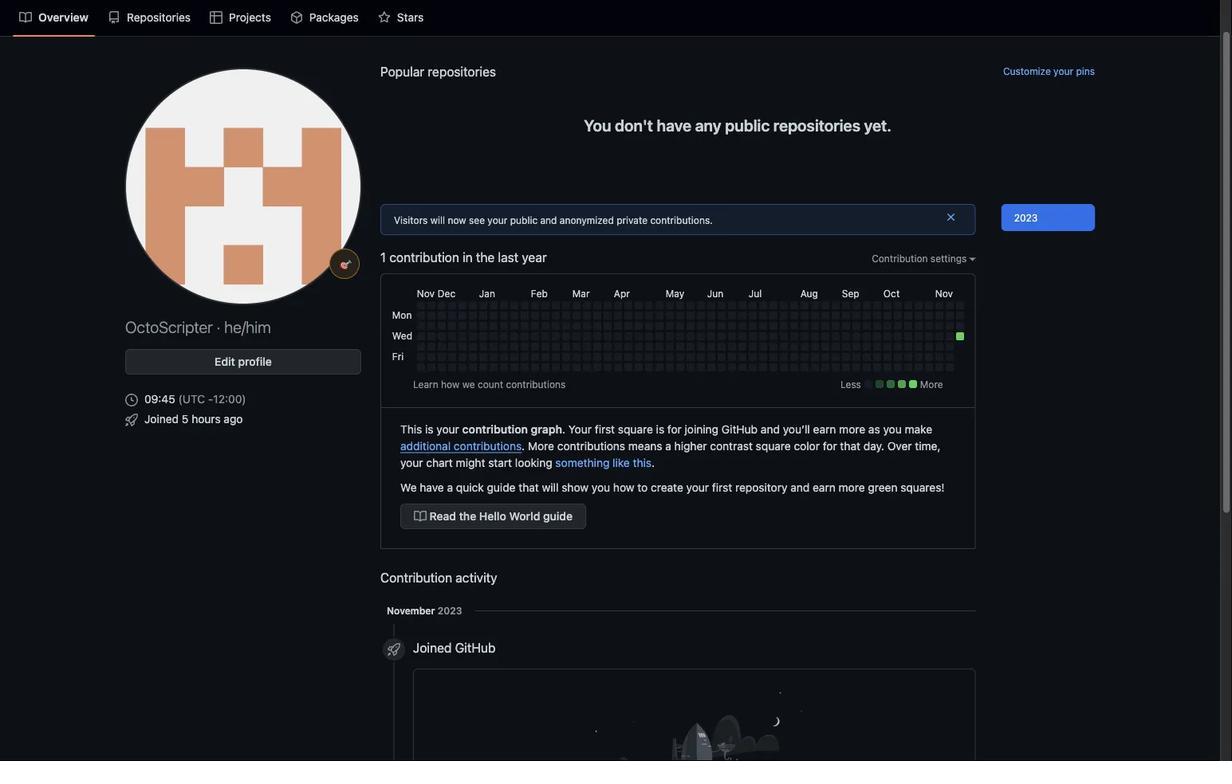 Task type: vqa. For each thing, say whether or not it's contained in the screenshot.
Find a repository… TEXT FIELD
no



Task type: locate. For each thing, give the bounding box(es) containing it.
cell
[[417, 302, 425, 310], [427, 302, 435, 310], [438, 302, 446, 310], [448, 302, 456, 310], [459, 302, 467, 310], [469, 302, 477, 310], [479, 302, 487, 310], [490, 302, 498, 310], [500, 302, 508, 310], [510, 302, 518, 310], [521, 302, 529, 310], [531, 302, 539, 310], [542, 302, 550, 310], [552, 302, 560, 310], [562, 302, 570, 310], [573, 302, 581, 310], [583, 302, 591, 310], [593, 302, 601, 310], [604, 302, 612, 310], [614, 302, 622, 310], [624, 302, 632, 310], [635, 302, 643, 310], [645, 302, 653, 310], [656, 302, 664, 310], [666, 302, 674, 310], [676, 302, 684, 310], [687, 302, 695, 310], [697, 302, 705, 310], [707, 302, 715, 310], [718, 302, 726, 310], [728, 302, 736, 310], [739, 302, 747, 310], [749, 302, 757, 310], [759, 302, 767, 310], [770, 302, 778, 310], [780, 302, 788, 310], [790, 302, 798, 310], [801, 302, 809, 310], [811, 302, 819, 310], [822, 302, 830, 310], [832, 302, 840, 310], [842, 302, 850, 310], [853, 302, 861, 310], [863, 302, 871, 310], [873, 302, 881, 310], [884, 302, 892, 310], [894, 302, 902, 310], [904, 302, 912, 310], [915, 302, 923, 310], [925, 302, 933, 310], [936, 302, 944, 310], [946, 302, 954, 310], [956, 302, 964, 310], [417, 312, 425, 320], [427, 312, 435, 320], [438, 312, 446, 320], [448, 312, 456, 320], [459, 312, 467, 320], [469, 312, 477, 320], [479, 312, 487, 320], [490, 312, 498, 320], [510, 312, 518, 320], [521, 312, 529, 320], [531, 312, 539, 320], [552, 312, 560, 320], [562, 312, 570, 320], [573, 312, 581, 320], [583, 312, 591, 320], [593, 312, 601, 320], [604, 312, 612, 320], [614, 312, 622, 320], [624, 312, 632, 320], [635, 312, 643, 320], [645, 312, 653, 320], [656, 312, 664, 320], [666, 312, 674, 320], [676, 312, 684, 320], [687, 312, 695, 320], [697, 312, 705, 320], [707, 312, 715, 320], [718, 312, 726, 320], [728, 312, 736, 320], [739, 312, 747, 320], [749, 312, 757, 320], [759, 312, 767, 320], [770, 312, 778, 320], [780, 312, 788, 320], [790, 312, 798, 320], [801, 312, 809, 320], [811, 312, 819, 320], [822, 312, 830, 320], [832, 312, 840, 320], [842, 312, 850, 320], [853, 312, 861, 320], [863, 312, 871, 320], [873, 312, 881, 320], [884, 312, 892, 320], [894, 312, 902, 320], [904, 312, 912, 320], [915, 312, 923, 320], [925, 312, 933, 320], [936, 312, 944, 320], [946, 312, 954, 320], [956, 312, 964, 320], [417, 322, 425, 330], [427, 322, 435, 330], [438, 322, 446, 330], [448, 322, 456, 330], [459, 322, 467, 330], [469, 322, 477, 330], [479, 322, 487, 330], [490, 322, 498, 330], [500, 322, 508, 330], [510, 322, 518, 330], [521, 322, 529, 330], [531, 322, 539, 330], [542, 322, 550, 330], [552, 322, 560, 330], [562, 322, 570, 330], [573, 322, 581, 330], [583, 322, 591, 330], [593, 322, 601, 330], [604, 322, 612, 330], [614, 322, 622, 330], [624, 322, 632, 330], [635, 322, 643, 330], [645, 322, 653, 330], [656, 322, 664, 330], [666, 322, 674, 330], [676, 322, 684, 330], [687, 322, 695, 330], [697, 322, 705, 330], [707, 322, 715, 330], [718, 322, 726, 330], [728, 322, 736, 330], [739, 322, 747, 330], [749, 322, 757, 330], [759, 322, 767, 330], [770, 322, 778, 330], [780, 322, 788, 330], [790, 322, 798, 330], [801, 322, 809, 330], [811, 322, 819, 330], [822, 322, 830, 330], [832, 322, 840, 330], [842, 322, 850, 330], [853, 322, 861, 330], [863, 322, 871, 330], [873, 322, 881, 330], [884, 322, 892, 330], [894, 322, 902, 330], [904, 322, 912, 330], [915, 322, 923, 330], [925, 322, 933, 330], [936, 322, 944, 330], [946, 322, 954, 330], [956, 322, 964, 330], [417, 333, 425, 341], [427, 333, 435, 341], [438, 333, 446, 341], [448, 333, 456, 341], [459, 333, 467, 341], [469, 333, 477, 341], [479, 333, 487, 341], [490, 333, 498, 341], [500, 333, 508, 341], [510, 333, 518, 341], [521, 333, 529, 341], [531, 333, 539, 341], [542, 333, 550, 341], [552, 333, 560, 341], [562, 333, 570, 341], [573, 333, 581, 341], [583, 333, 591, 341], [593, 333, 601, 341], [604, 333, 612, 341], [614, 333, 622, 341], [624, 333, 632, 341], [635, 333, 643, 341], [645, 333, 653, 341], [656, 333, 664, 341], [666, 333, 674, 341], [676, 333, 684, 341], [687, 333, 695, 341], [697, 333, 705, 341], [707, 333, 715, 341], [718, 333, 726, 341], [728, 333, 736, 341], [739, 333, 747, 341], [749, 333, 757, 341], [759, 333, 767, 341], [770, 333, 778, 341], [780, 333, 788, 341], [790, 333, 798, 341], [801, 333, 809, 341], [811, 333, 819, 341], [822, 333, 830, 341], [832, 333, 840, 341], [842, 333, 850, 341], [853, 333, 861, 341], [863, 333, 871, 341], [873, 333, 881, 341], [884, 333, 892, 341], [894, 333, 902, 341], [904, 333, 912, 341], [915, 333, 923, 341], [925, 333, 933, 341], [936, 333, 944, 341], [946, 333, 954, 341], [956, 333, 964, 341], [417, 343, 425, 351], [427, 343, 435, 351], [438, 343, 446, 351], [448, 343, 456, 351], [459, 343, 467, 351], [469, 343, 477, 351], [479, 343, 487, 351], [490, 343, 498, 351], [500, 343, 508, 351], [510, 343, 518, 351], [521, 343, 529, 351], [531, 343, 539, 351], [542, 343, 550, 351], [552, 343, 560, 351], [562, 343, 570, 351], [573, 343, 581, 351], [583, 343, 591, 351], [593, 343, 601, 351], [604, 343, 612, 351], [614, 343, 622, 351], [624, 343, 632, 351], [635, 343, 643, 351], [645, 343, 653, 351], [656, 343, 664, 351], [666, 343, 674, 351], [676, 343, 684, 351], [687, 343, 695, 351], [697, 343, 705, 351], [707, 343, 715, 351], [718, 343, 726, 351], [728, 343, 736, 351], [739, 343, 747, 351], [749, 343, 757, 351], [759, 343, 767, 351], [770, 343, 778, 351], [780, 343, 788, 351], [790, 343, 798, 351], [801, 343, 809, 351], [811, 343, 819, 351], [822, 343, 830, 351], [832, 343, 840, 351], [842, 343, 850, 351], [853, 343, 861, 351], [863, 343, 871, 351], [873, 343, 881, 351], [884, 343, 892, 351], [894, 343, 902, 351], [904, 343, 912, 351], [915, 343, 923, 351], [925, 343, 933, 351], [936, 343, 944, 351], [946, 343, 954, 351], [417, 353, 425, 361], [427, 353, 435, 361], [438, 353, 446, 361], [448, 353, 456, 361], [459, 353, 467, 361], [469, 353, 477, 361], [479, 353, 487, 361], [490, 353, 498, 361], [500, 353, 508, 361], [510, 353, 518, 361], [521, 353, 529, 361], [531, 353, 539, 361], [542, 353, 550, 361], [552, 353, 560, 361], [562, 353, 570, 361], [573, 353, 581, 361], [583, 353, 591, 361], [593, 353, 601, 361], [604, 353, 612, 361], [614, 353, 622, 361], [635, 353, 643, 361], [645, 353, 653, 361], [656, 353, 664, 361], [666, 353, 674, 361], [676, 353, 684, 361], [687, 353, 695, 361], [697, 353, 705, 361], [707, 353, 715, 361], [718, 353, 726, 361], [728, 353, 736, 361], [739, 353, 747, 361], [749, 353, 757, 361], [759, 353, 767, 361], [770, 353, 778, 361], [780, 353, 788, 361], [790, 353, 798, 361], [801, 353, 809, 361], [811, 353, 819, 361], [822, 353, 830, 361], [832, 353, 840, 361], [842, 353, 850, 361], [853, 353, 861, 361], [863, 353, 871, 361], [873, 353, 881, 361], [884, 353, 892, 361], [894, 353, 902, 361], [904, 353, 912, 361], [915, 353, 923, 361], [925, 353, 933, 361], [936, 353, 944, 361], [946, 353, 954, 361], [417, 364, 425, 372], [427, 364, 435, 372], [438, 364, 446, 372], [448, 364, 456, 372], [459, 364, 467, 372], [469, 364, 477, 372], [479, 364, 487, 372], [490, 364, 498, 372], [500, 364, 508, 372], [510, 364, 518, 372], [521, 364, 529, 372], [531, 364, 539, 372], [542, 364, 550, 372], [552, 364, 560, 372], [562, 364, 570, 372], [573, 364, 581, 372], [583, 364, 591, 372], [593, 364, 601, 372], [604, 364, 612, 372], [614, 364, 622, 372], [624, 364, 632, 372], [635, 364, 643, 372], [645, 364, 653, 372], [656, 364, 664, 372], [666, 364, 674, 372], [676, 364, 684, 372], [687, 364, 695, 372], [697, 364, 705, 372], [707, 364, 715, 372], [718, 364, 726, 372], [728, 364, 736, 372], [739, 364, 747, 372], [749, 364, 757, 372], [759, 364, 767, 372], [770, 364, 778, 372], [780, 364, 788, 372], [790, 364, 798, 372], [801, 364, 809, 372], [811, 364, 819, 372], [822, 364, 830, 372], [832, 364, 840, 372], [842, 364, 850, 372], [853, 364, 861, 372], [863, 364, 871, 372], [873, 364, 881, 372], [884, 364, 892, 372], [894, 364, 902, 372], [904, 364, 912, 372], [915, 364, 923, 372], [925, 364, 933, 372], [936, 364, 944, 372], [946, 364, 954, 372]]

is up means at the right of page
[[656, 423, 665, 436]]

0 vertical spatial earn
[[813, 423, 836, 436]]

1 vertical spatial more
[[528, 440, 554, 453]]

1 horizontal spatial rocket image
[[388, 644, 400, 657]]

0 vertical spatial rocket image
[[125, 414, 138, 427]]

guide
[[487, 481, 516, 494], [543, 510, 573, 523]]

your inside this is your contribution graph . your first square is for joining github and you'll earn more as you make additional contributions
[[437, 423, 459, 436]]

contribution inside popup button
[[872, 253, 928, 264]]

1 horizontal spatial and
[[761, 423, 780, 436]]

0 vertical spatial contribution
[[872, 253, 928, 264]]

november 2023
[[387, 605, 462, 617]]

1 vertical spatial guide
[[543, 510, 573, 523]]

repo image
[[108, 11, 120, 24]]

contribution
[[390, 250, 459, 265], [462, 423, 528, 436]]

1 horizontal spatial for
[[823, 440, 837, 453]]

he/him
[[224, 317, 271, 336]]

overview link
[[13, 6, 95, 30]]

1 vertical spatial contribution
[[381, 571, 452, 586]]

have left any on the top of page
[[657, 116, 692, 134]]

contribution inside this is your contribution graph . your first square is for joining github and you'll earn more as you make additional contributions
[[462, 423, 528, 436]]

will left "now"
[[431, 215, 445, 226]]

repositories
[[428, 64, 496, 79], [774, 116, 861, 134]]

rocket image down clock icon
[[125, 414, 138, 427]]

is
[[425, 423, 434, 436], [656, 423, 665, 436]]

🎯 button
[[337, 256, 353, 272]]

1 vertical spatial earn
[[813, 481, 836, 494]]

0 vertical spatial public
[[725, 116, 770, 134]]

projects
[[229, 11, 271, 24]]

1 vertical spatial .
[[522, 440, 525, 453]]

book image left overview
[[19, 11, 32, 24]]

grid
[[390, 284, 967, 374]]

you down something like this button
[[592, 481, 610, 494]]

earn up color
[[813, 423, 836, 436]]

how left to
[[613, 481, 635, 494]]

0 horizontal spatial 2023
[[438, 605, 462, 617]]

0 vertical spatial for
[[668, 423, 682, 436]]

1 horizontal spatial you
[[883, 423, 902, 436]]

1 horizontal spatial a
[[666, 440, 672, 453]]

0 vertical spatial book image
[[19, 11, 32, 24]]

book image inside "overview" link
[[19, 11, 32, 24]]

additional contributions link
[[400, 440, 522, 453]]

0 horizontal spatial how
[[441, 379, 460, 390]]

public right any on the top of page
[[725, 116, 770, 134]]

we
[[462, 379, 475, 390]]

0 horizontal spatial square
[[618, 423, 653, 436]]

that
[[840, 440, 861, 453], [519, 481, 539, 494]]

that down looking at bottom left
[[519, 481, 539, 494]]

joining
[[685, 423, 719, 436]]

1 horizontal spatial contribution
[[462, 423, 528, 436]]

0 horizontal spatial nov
[[417, 288, 435, 299]]

customize
[[1004, 65, 1051, 77]]

contribution up oct
[[872, 253, 928, 264]]

have
[[657, 116, 692, 134], [420, 481, 444, 494]]

1 horizontal spatial book image
[[414, 511, 427, 523]]

1 nov from the left
[[417, 288, 435, 299]]

1 horizontal spatial github
[[722, 423, 758, 436]]

day.
[[864, 440, 885, 453]]

2 horizontal spatial and
[[791, 481, 810, 494]]

more
[[839, 423, 866, 436], [839, 481, 865, 494]]

0 horizontal spatial first
[[595, 423, 615, 436]]

2 nov from the left
[[936, 288, 953, 299]]

and right the repository
[[791, 481, 810, 494]]

1 vertical spatial square
[[756, 440, 791, 453]]

1 vertical spatial 2023
[[438, 605, 462, 617]]

how left the we
[[441, 379, 460, 390]]

visitors
[[394, 215, 428, 226]]

0 vertical spatial you
[[883, 423, 902, 436]]

we
[[400, 481, 417, 494]]

1 vertical spatial and
[[761, 423, 780, 436]]

first right your
[[595, 423, 615, 436]]

yet.
[[864, 116, 892, 134]]

that left day.
[[840, 440, 861, 453]]

looking
[[515, 456, 553, 469]]

0 vertical spatial more
[[839, 423, 866, 436]]

customize your pins
[[1004, 65, 1095, 77]]

read
[[430, 510, 456, 523]]

will left show
[[542, 481, 559, 494]]

you
[[883, 423, 902, 436], [592, 481, 610, 494]]

0 vertical spatial more
[[920, 379, 943, 390]]

1 vertical spatial contribution
[[462, 423, 528, 436]]

book image
[[19, 11, 32, 24], [414, 511, 427, 523]]

nov for nov
[[936, 288, 953, 299]]

contributions up start
[[454, 440, 522, 453]]

stars
[[397, 11, 424, 24]]

1 vertical spatial that
[[519, 481, 539, 494]]

github up contrast
[[722, 423, 758, 436]]

2023 down contribution activity
[[438, 605, 462, 617]]

1 horizontal spatial 2023
[[1014, 212, 1038, 223]]

guide inside 'link'
[[543, 510, 573, 523]]

for up higher
[[668, 423, 682, 436]]

contribution up nov dec
[[390, 250, 459, 265]]

1 vertical spatial first
[[712, 481, 732, 494]]

and left anonymized
[[540, 215, 557, 226]]

now
[[448, 215, 466, 226]]

1 horizontal spatial have
[[657, 116, 692, 134]]

0 vertical spatial guide
[[487, 481, 516, 494]]

1 vertical spatial you
[[592, 481, 610, 494]]

0 horizontal spatial contribution
[[390, 250, 459, 265]]

1 vertical spatial public
[[510, 215, 538, 226]]

guide down start
[[487, 481, 516, 494]]

1 vertical spatial a
[[447, 481, 453, 494]]

contrast
[[710, 440, 753, 453]]

1 horizontal spatial square
[[756, 440, 791, 453]]

squares!
[[901, 481, 945, 494]]

first left the repository
[[712, 481, 732, 494]]

0 horizontal spatial book image
[[19, 11, 32, 24]]

more inside this is your contribution graph . your first square is for joining github and you'll earn more as you make additional contributions
[[839, 423, 866, 436]]

2 horizontal spatial .
[[652, 456, 655, 469]]

octoscripter              · he/him
[[125, 317, 271, 336]]

you
[[584, 116, 611, 134]]

your right see
[[488, 215, 508, 226]]

0 horizontal spatial a
[[447, 481, 453, 494]]

will inside "alert"
[[431, 215, 445, 226]]

visitors will now see your public and anonymized private contributions. alert
[[381, 204, 976, 235]]

first
[[595, 423, 615, 436], [712, 481, 732, 494]]

start
[[488, 456, 512, 469]]

more inside . more contributions means a higher contrast square color for that day. over time, your chart might start looking
[[528, 440, 554, 453]]

joined down november 2023
[[413, 641, 452, 656]]

earn
[[813, 423, 836, 436], [813, 481, 836, 494]]

a
[[666, 440, 672, 453], [447, 481, 453, 494]]

your inside . more contributions means a higher contrast square color for that day. over time, your chart might start looking
[[400, 456, 423, 469]]

guide right world
[[543, 510, 573, 523]]

0 horizontal spatial that
[[519, 481, 539, 494]]

grid containing nov
[[390, 284, 967, 374]]

and left the you'll
[[761, 423, 780, 436]]

read the hello world guide link
[[400, 504, 586, 530]]

contribution up november
[[381, 571, 452, 586]]

nov down settings
[[936, 288, 953, 299]]

contributions up something on the bottom of page
[[557, 440, 625, 453]]

. up looking at bottom left
[[522, 440, 525, 453]]

square down the you'll
[[756, 440, 791, 453]]

a left quick
[[447, 481, 453, 494]]

0 vertical spatial square
[[618, 423, 653, 436]]

nov left dec
[[417, 288, 435, 299]]

github down november 2023
[[455, 641, 496, 656]]

book image left read
[[414, 511, 427, 523]]

packages
[[309, 11, 359, 24]]

1 horizontal spatial nov
[[936, 288, 953, 299]]

fri
[[392, 351, 404, 362]]

1 vertical spatial book image
[[414, 511, 427, 523]]

0 horizontal spatial more
[[528, 440, 554, 453]]

wed
[[392, 330, 412, 341]]

0 vertical spatial and
[[540, 215, 557, 226]]

repositories right "popular"
[[428, 64, 496, 79]]

read the hello world guide
[[427, 510, 573, 523]]

contributions inside . more contributions means a higher contrast square color for that day. over time, your chart might start looking
[[557, 440, 625, 453]]

0 vertical spatial a
[[666, 440, 672, 453]]

0 vertical spatial joined
[[144, 412, 179, 426]]

0 horizontal spatial for
[[668, 423, 682, 436]]

0 horizontal spatial .
[[522, 440, 525, 453]]

0 vertical spatial .
[[562, 423, 566, 436]]

0 vertical spatial that
[[840, 440, 861, 453]]

how
[[441, 379, 460, 390], [613, 481, 635, 494]]

is up 'additional'
[[425, 423, 434, 436]]

book image inside read the hello world guide 'link'
[[414, 511, 427, 523]]

1 horizontal spatial will
[[542, 481, 559, 494]]

more left as
[[839, 423, 866, 436]]

less
[[841, 379, 861, 390]]

have right the we in the left of the page
[[420, 481, 444, 494]]

1 vertical spatial joined
[[413, 641, 452, 656]]

public inside visitors will now see your public and anonymized private contributions. "alert"
[[510, 215, 538, 226]]

create
[[651, 481, 684, 494]]

the right read
[[459, 510, 476, 523]]

1 vertical spatial the
[[459, 510, 476, 523]]

more left green
[[839, 481, 865, 494]]

contributions.
[[650, 215, 713, 226]]

square up means at the right of page
[[618, 423, 653, 436]]

. left your
[[562, 423, 566, 436]]

0 horizontal spatial guide
[[487, 481, 516, 494]]

0 vertical spatial github
[[722, 423, 758, 436]]

make
[[905, 423, 933, 436]]

rocket image
[[125, 414, 138, 427], [388, 644, 400, 657]]

public up year
[[510, 215, 538, 226]]

you don't have any public repositories yet.
[[584, 116, 892, 134]]

contribution up start
[[462, 423, 528, 436]]

1 horizontal spatial first
[[712, 481, 732, 494]]

0 horizontal spatial rocket image
[[125, 414, 138, 427]]

repositories
[[127, 11, 191, 24]]

1 vertical spatial github
[[455, 641, 496, 656]]

0 vertical spatial the
[[476, 250, 495, 265]]

github inside this is your contribution graph . your first square is for joining github and you'll earn more as you make additional contributions
[[722, 423, 758, 436]]

1 vertical spatial more
[[839, 481, 865, 494]]

1 horizontal spatial is
[[656, 423, 665, 436]]

repositories left yet.
[[774, 116, 861, 134]]

nov for nov dec
[[417, 288, 435, 299]]

0 vertical spatial will
[[431, 215, 445, 226]]

2 vertical spatial .
[[652, 456, 655, 469]]

jul
[[749, 288, 762, 299]]

0 horizontal spatial contribution
[[381, 571, 452, 586]]

for inside this is your contribution graph . your first square is for joining github and you'll earn more as you make additional contributions
[[668, 423, 682, 436]]

packages link
[[284, 6, 365, 30]]

aug
[[801, 288, 818, 299]]

0 horizontal spatial have
[[420, 481, 444, 494]]

.
[[562, 423, 566, 436], [522, 440, 525, 453], [652, 456, 655, 469]]

for right color
[[823, 440, 837, 453]]

0 horizontal spatial public
[[510, 215, 538, 226]]

1 horizontal spatial joined
[[413, 641, 452, 656]]

1 earn from the top
[[813, 423, 836, 436]]

rocket image down november
[[388, 644, 400, 657]]

guide for world
[[543, 510, 573, 523]]

earn down color
[[813, 481, 836, 494]]

1 horizontal spatial public
[[725, 116, 770, 134]]

the right in
[[476, 250, 495, 265]]

joined github! image
[[495, 683, 894, 762]]

more up make
[[920, 379, 943, 390]]

github
[[722, 423, 758, 436], [455, 641, 496, 656]]

1 horizontal spatial contribution
[[872, 253, 928, 264]]

the inside 'link'
[[459, 510, 476, 523]]

and inside this is your contribution graph . your first square is for joining github and you'll earn more as you make additional contributions
[[761, 423, 780, 436]]

learn how we count contributions
[[413, 379, 566, 390]]

joined down '09:45'
[[144, 412, 179, 426]]

public
[[725, 116, 770, 134], [510, 215, 538, 226]]

1 vertical spatial rocket image
[[388, 644, 400, 657]]

1 vertical spatial how
[[613, 481, 635, 494]]

more down the graph
[[528, 440, 554, 453]]

for
[[668, 423, 682, 436], [823, 440, 837, 453]]

hello
[[479, 510, 506, 523]]

0 horizontal spatial and
[[540, 215, 557, 226]]

joined github
[[413, 641, 496, 656]]

feb
[[531, 288, 548, 299]]

you right as
[[883, 423, 902, 436]]

0 vertical spatial first
[[595, 423, 615, 436]]

nov dec
[[417, 288, 456, 299]]

1 horizontal spatial .
[[562, 423, 566, 436]]

2023 right dismiss this notice image in the right of the page
[[1014, 212, 1038, 223]]

profile
[[238, 355, 272, 369]]

jun
[[707, 288, 724, 299]]

your down 'additional'
[[400, 456, 423, 469]]

contribution for contribution activity
[[381, 571, 452, 586]]

1 vertical spatial for
[[823, 440, 837, 453]]

. down means at the right of page
[[652, 456, 655, 469]]

package image
[[290, 11, 303, 24]]

book image for read the hello world guide 'link'
[[414, 511, 427, 523]]

a left higher
[[666, 440, 672, 453]]

1 horizontal spatial guide
[[543, 510, 573, 523]]

square inside . more contributions means a higher contrast square color for that day. over time, your chart might start looking
[[756, 440, 791, 453]]

mon
[[392, 310, 412, 321]]

ago
[[224, 412, 243, 426]]

0 horizontal spatial github
[[455, 641, 496, 656]]

don't
[[615, 116, 653, 134]]

learn
[[413, 379, 439, 390]]

0 vertical spatial have
[[657, 116, 692, 134]]

see
[[469, 215, 485, 226]]

0 horizontal spatial repositories
[[428, 64, 496, 79]]

edit profile button
[[125, 349, 361, 375]]

your up additional contributions link
[[437, 423, 459, 436]]

1 vertical spatial will
[[542, 481, 559, 494]]

0 vertical spatial repositories
[[428, 64, 496, 79]]

0 horizontal spatial is
[[425, 423, 434, 436]]

0 vertical spatial contribution
[[390, 250, 459, 265]]

your
[[1054, 65, 1074, 77], [488, 215, 508, 226], [437, 423, 459, 436], [400, 456, 423, 469], [687, 481, 709, 494]]

. more contributions means a higher contrast square color for that day. over time, your chart might start looking
[[400, 440, 941, 469]]

0 horizontal spatial will
[[431, 215, 445, 226]]

contributions
[[506, 379, 566, 390], [454, 440, 522, 453], [557, 440, 625, 453]]

1 horizontal spatial that
[[840, 440, 861, 453]]

1 vertical spatial repositories
[[774, 116, 861, 134]]



Task type: describe. For each thing, give the bounding box(es) containing it.
means
[[629, 440, 663, 453]]

over
[[888, 440, 912, 453]]

square inside this is your contribution graph . your first square is for joining github and you'll earn more as you make additional contributions
[[618, 423, 653, 436]]

something
[[556, 456, 610, 469]]

-
[[208, 392, 213, 406]]

1       contribution         in the last year
[[381, 250, 547, 265]]

1
[[381, 250, 386, 265]]

repositories link
[[101, 6, 197, 30]]

your
[[569, 423, 592, 436]]

0 vertical spatial 2023
[[1014, 212, 1038, 223]]

november
[[387, 605, 435, 617]]

color
[[794, 440, 820, 453]]

5
[[182, 412, 189, 426]]

book image for "overview" link
[[19, 11, 32, 24]]

we have a quick guide that will show you how to create your first repository and earn more green squares!
[[400, 481, 945, 494]]

settings
[[931, 253, 967, 264]]

octoscripter
[[125, 317, 213, 336]]

apr
[[614, 288, 630, 299]]

2 vertical spatial and
[[791, 481, 810, 494]]

joined for joined 5 hours ago
[[144, 412, 179, 426]]

for inside . more contributions means a higher contrast square color for that day. over time, your chart might start looking
[[823, 440, 837, 453]]

something like this button
[[556, 455, 652, 471]]

in
[[463, 250, 473, 265]]

first inside this is your contribution graph . your first square is for joining github and you'll earn more as you make additional contributions
[[595, 423, 615, 436]]

contributions right count
[[506, 379, 566, 390]]

chart
[[426, 456, 453, 469]]

that inside . more contributions means a higher contrast square color for that day. over time, your chart might start looking
[[840, 440, 861, 453]]

contribution for contribution settings
[[872, 253, 928, 264]]

a inside . more contributions means a higher contrast square color for that day. over time, your chart might start looking
[[666, 440, 672, 453]]

year
[[522, 250, 547, 265]]

you'll
[[783, 423, 810, 436]]

your inside "alert"
[[488, 215, 508, 226]]

green
[[868, 481, 898, 494]]

. inside . more contributions means a higher contrast square color for that day. over time, your chart might start looking
[[522, 440, 525, 453]]

time,
[[915, 440, 941, 453]]

popular repositories
[[381, 64, 496, 79]]

your right create
[[687, 481, 709, 494]]

sep
[[842, 288, 860, 299]]

earn inside this is your contribution graph . your first square is for joining github and you'll earn more as you make additional contributions
[[813, 423, 836, 436]]

may
[[666, 288, 685, 299]]

joined 5 hours ago
[[144, 412, 243, 426]]

higher
[[675, 440, 707, 453]]

oct
[[884, 288, 900, 299]]

your left the pins on the top right of the page
[[1054, 65, 1074, 77]]

1 is from the left
[[425, 423, 434, 436]]

contribution activity
[[381, 571, 497, 586]]

🎯
[[340, 258, 349, 270]]

stars link
[[372, 6, 430, 30]]

mar
[[573, 288, 590, 299]]

world
[[509, 510, 540, 523]]

and inside "alert"
[[540, 215, 557, 226]]

graph
[[531, 423, 562, 436]]

2023 link
[[1002, 204, 1095, 231]]

pins
[[1076, 65, 1095, 77]]

hours
[[192, 412, 221, 426]]

popular
[[381, 64, 425, 79]]

private
[[617, 215, 648, 226]]

table image
[[210, 11, 223, 24]]

as
[[869, 423, 880, 436]]

2 is from the left
[[656, 423, 665, 436]]

1 vertical spatial have
[[420, 481, 444, 494]]

(utc
[[178, 392, 205, 406]]

change your avatar image
[[125, 69, 361, 305]]

last
[[498, 250, 519, 265]]

star image
[[378, 11, 391, 24]]

1 horizontal spatial repositories
[[774, 116, 861, 134]]

this
[[400, 423, 422, 436]]

like
[[613, 456, 630, 469]]

visitors will now see your public and anonymized private contributions.
[[394, 215, 713, 226]]

quick
[[456, 481, 484, 494]]

learn how we count contributions link
[[413, 379, 566, 390]]

repository
[[736, 481, 788, 494]]

might
[[456, 456, 485, 469]]

1 horizontal spatial how
[[613, 481, 635, 494]]

contributions inside this is your contribution graph . your first square is for joining github and you'll earn more as you make additional contributions
[[454, 440, 522, 453]]

clock image
[[125, 394, 138, 407]]

edit
[[215, 355, 235, 369]]

edit profile
[[215, 355, 272, 369]]

2 earn from the top
[[813, 481, 836, 494]]

any
[[695, 116, 722, 134]]

dismiss this notice image
[[945, 211, 958, 224]]

this
[[633, 456, 652, 469]]

0 vertical spatial how
[[441, 379, 460, 390]]

additional
[[400, 440, 451, 453]]

. inside this is your contribution graph . your first square is for joining github and you'll earn more as you make additional contributions
[[562, 423, 566, 436]]

you inside this is your contribution graph . your first square is for joining github and you'll earn more as you make additional contributions
[[883, 423, 902, 436]]

·
[[217, 317, 221, 336]]

something like this .
[[556, 456, 655, 469]]

0 horizontal spatial you
[[592, 481, 610, 494]]

12:00)
[[213, 392, 246, 406]]

09:45
[[144, 392, 175, 406]]

jan
[[479, 288, 495, 299]]

09:45 (utc -12:00)
[[144, 392, 246, 406]]

count
[[478, 379, 503, 390]]

this is your contribution graph . your first square is for joining github and you'll earn more as you make additional contributions
[[400, 423, 933, 453]]

dec
[[438, 288, 456, 299]]

joined for joined github
[[413, 641, 452, 656]]

contribution settings button
[[872, 251, 976, 266]]

show
[[562, 481, 589, 494]]

guide for quick
[[487, 481, 516, 494]]

anonymized
[[560, 215, 614, 226]]



